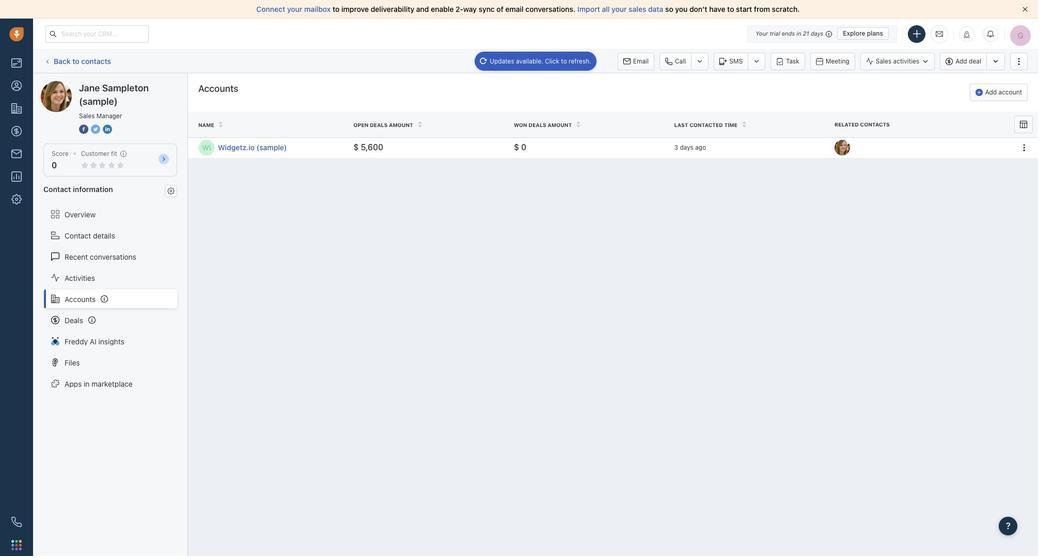 Task type: locate. For each thing, give the bounding box(es) containing it.
0 vertical spatial contacts
[[81, 57, 111, 66]]

wi
[[202, 143, 211, 152]]

amount
[[389, 122, 414, 128], [548, 122, 572, 128]]

sampleton for jane sampleton (sample)
[[79, 81, 115, 89]]

deals for open
[[370, 122, 388, 128]]

score 0
[[52, 150, 69, 170]]

sales up facebook circled icon
[[79, 112, 95, 120]]

contacts up jane sampleton (sample)
[[81, 57, 111, 66]]

open deals amount
[[354, 122, 414, 128]]

(sample) inside jane sampleton (sample) sales manager
[[79, 96, 118, 107]]

days right 21
[[811, 30, 824, 37]]

phone image
[[11, 517, 22, 528]]

1 vertical spatial contact
[[65, 231, 91, 240]]

0 horizontal spatial jane
[[62, 81, 77, 89]]

won
[[514, 122, 528, 128]]

from
[[755, 5, 771, 13]]

last contacted time
[[675, 122, 738, 128]]

0 horizontal spatial $
[[354, 143, 359, 152]]

refresh.
[[569, 57, 592, 65]]

0 button
[[52, 161, 57, 170]]

import
[[578, 5, 601, 13]]

add for add account
[[986, 88, 998, 96]]

details
[[93, 231, 115, 240]]

contacted
[[690, 122, 724, 128]]

twitter circled image
[[91, 124, 100, 135]]

call
[[676, 57, 687, 65]]

jane for jane sampleton (sample)
[[62, 81, 77, 89]]

deals right open
[[370, 122, 388, 128]]

0 vertical spatial in
[[797, 30, 802, 37]]

contact down 0 "button"
[[43, 185, 71, 194]]

sampleton inside jane sampleton (sample) sales manager
[[102, 83, 149, 94]]

days right 3 on the top right of page
[[680, 144, 694, 152]]

amount right won
[[548, 122, 572, 128]]

1 $ from the left
[[354, 143, 359, 152]]

Search your CRM... text field
[[45, 25, 149, 43]]

1 vertical spatial days
[[680, 144, 694, 152]]

activities
[[894, 57, 920, 65]]

freddy ai insights
[[65, 337, 124, 346]]

overview
[[65, 210, 96, 219]]

1 horizontal spatial jane
[[79, 83, 100, 94]]

to
[[333, 5, 340, 13], [728, 5, 735, 13], [72, 57, 79, 66], [562, 57, 567, 65]]

1 horizontal spatial your
[[612, 5, 627, 13]]

1 vertical spatial (sample)
[[79, 96, 118, 107]]

$
[[354, 143, 359, 152], [514, 143, 520, 152]]

1 horizontal spatial deals
[[529, 122, 547, 128]]

deals right won
[[529, 122, 547, 128]]

$ down won
[[514, 143, 520, 152]]

$ for $ 5,600
[[354, 143, 359, 152]]

close image
[[1023, 7, 1029, 12]]

scratch.
[[773, 5, 800, 13]]

updates available. click to refresh.
[[490, 57, 592, 65]]

connect
[[257, 5, 285, 13]]

5,600
[[361, 143, 384, 152]]

mailbox
[[304, 5, 331, 13]]

sampleton down back to contacts
[[79, 81, 115, 89]]

apps in marketplace
[[65, 380, 133, 388]]

2 vertical spatial (sample)
[[257, 143, 287, 152]]

(sample) right the widgetz.io
[[257, 143, 287, 152]]

sms
[[730, 57, 743, 65]]

0 horizontal spatial accounts
[[65, 295, 96, 304]]

(sample) for jane sampleton (sample) sales manager
[[79, 96, 118, 107]]

explore plans link
[[838, 27, 890, 40]]

1 horizontal spatial 0
[[522, 143, 527, 152]]

marketplace
[[92, 380, 133, 388]]

0 horizontal spatial add
[[956, 57, 968, 65]]

contacts
[[81, 57, 111, 66], [861, 122, 891, 128]]

1 vertical spatial add
[[986, 88, 998, 96]]

add deal button
[[941, 52, 987, 70]]

add left the account
[[986, 88, 998, 96]]

explore
[[844, 29, 866, 37]]

2 $ from the left
[[514, 143, 520, 152]]

contact for contact details
[[65, 231, 91, 240]]

1 horizontal spatial contacts
[[861, 122, 891, 128]]

1 horizontal spatial amount
[[548, 122, 572, 128]]

2 deals from the left
[[529, 122, 547, 128]]

jane down back to contacts
[[79, 83, 100, 94]]

contacts right related
[[861, 122, 891, 128]]

0
[[522, 143, 527, 152], [52, 161, 57, 170]]

sampleton up manager
[[102, 83, 149, 94]]

0 vertical spatial accounts
[[198, 83, 239, 94]]

1 horizontal spatial $
[[514, 143, 520, 152]]

0 horizontal spatial sales
[[79, 112, 95, 120]]

jane inside jane sampleton (sample) sales manager
[[79, 83, 100, 94]]

call button
[[660, 52, 692, 70]]

1 horizontal spatial days
[[811, 30, 824, 37]]

sales left activities
[[877, 57, 892, 65]]

(sample) for jane sampleton (sample)
[[117, 81, 146, 89]]

in right 'apps'
[[84, 380, 90, 388]]

accounts up 'name' in the left of the page
[[198, 83, 239, 94]]

0 horizontal spatial contacts
[[81, 57, 111, 66]]

updates available. click to refresh. link
[[475, 51, 597, 71]]

in left 21
[[797, 30, 802, 37]]

task button
[[771, 52, 806, 70]]

related
[[835, 122, 860, 128]]

jane sampleton (sample)
[[62, 81, 146, 89]]

your
[[287, 5, 303, 13], [612, 5, 627, 13]]

insights
[[98, 337, 124, 346]]

1 horizontal spatial add
[[986, 88, 998, 96]]

import all your sales data link
[[578, 5, 666, 13]]

0 down score
[[52, 161, 57, 170]]

ends
[[782, 30, 796, 37]]

task
[[787, 57, 800, 65]]

in
[[797, 30, 802, 37], [84, 380, 90, 388]]

0 down won
[[522, 143, 527, 152]]

0 vertical spatial add
[[956, 57, 968, 65]]

1 vertical spatial 0
[[52, 161, 57, 170]]

deliverability
[[371, 5, 415, 13]]

data
[[649, 5, 664, 13]]

apps
[[65, 380, 82, 388]]

deals
[[370, 122, 388, 128], [529, 122, 547, 128]]

explore plans
[[844, 29, 884, 37]]

plans
[[868, 29, 884, 37]]

0 inside 'score 0'
[[52, 161, 57, 170]]

(sample) up manager
[[117, 81, 146, 89]]

add left the deal
[[956, 57, 968, 65]]

your right all
[[612, 5, 627, 13]]

sales
[[877, 57, 892, 65], [79, 112, 95, 120]]

contact
[[43, 185, 71, 194], [65, 231, 91, 240]]

your left mailbox at the top left of the page
[[287, 5, 303, 13]]

conversations.
[[526, 5, 576, 13]]

email button
[[618, 52, 655, 70]]

1 horizontal spatial in
[[797, 30, 802, 37]]

$ left 5,600
[[354, 143, 359, 152]]

0 horizontal spatial your
[[287, 5, 303, 13]]

(sample)
[[117, 81, 146, 89], [79, 96, 118, 107], [257, 143, 287, 152]]

sales activities
[[877, 57, 920, 65]]

0 vertical spatial sales
[[877, 57, 892, 65]]

deals for won
[[529, 122, 547, 128]]

accounts
[[198, 83, 239, 94], [65, 295, 96, 304]]

0 vertical spatial 0
[[522, 143, 527, 152]]

your
[[756, 30, 769, 37]]

1 amount from the left
[[389, 122, 414, 128]]

days
[[811, 30, 824, 37], [680, 144, 694, 152]]

0 horizontal spatial 0
[[52, 161, 57, 170]]

jane down "back"
[[62, 81, 77, 89]]

0 horizontal spatial in
[[84, 380, 90, 388]]

0 vertical spatial (sample)
[[117, 81, 146, 89]]

1 vertical spatial sales
[[79, 112, 95, 120]]

meeting button
[[811, 52, 856, 70]]

2 amount from the left
[[548, 122, 572, 128]]

2 your from the left
[[612, 5, 627, 13]]

phone element
[[6, 512, 27, 533]]

1 deals from the left
[[370, 122, 388, 128]]

contact up recent
[[65, 231, 91, 240]]

0 horizontal spatial amount
[[389, 122, 414, 128]]

sampleton
[[79, 81, 115, 89], [102, 83, 149, 94]]

(sample) down jane sampleton (sample)
[[79, 96, 118, 107]]

sales activities button
[[861, 52, 941, 70], [861, 52, 936, 70]]

1 horizontal spatial sales
[[877, 57, 892, 65]]

sync
[[479, 5, 495, 13]]

freddy
[[65, 337, 88, 346]]

accounts down activities
[[65, 295, 96, 304]]

amount right open
[[389, 122, 414, 128]]

sales
[[629, 5, 647, 13]]

0 vertical spatial contact
[[43, 185, 71, 194]]

facebook circled image
[[79, 124, 88, 135]]

1 vertical spatial accounts
[[65, 295, 96, 304]]

0 horizontal spatial deals
[[370, 122, 388, 128]]



Task type: describe. For each thing, give the bounding box(es) containing it.
ago
[[696, 144, 707, 152]]

don't
[[690, 5, 708, 13]]

email
[[506, 5, 524, 13]]

ai
[[90, 337, 97, 346]]

$ 5,600
[[354, 143, 384, 152]]

widgetz.io (sample) link
[[218, 143, 343, 153]]

recent
[[65, 253, 88, 261]]

send email image
[[937, 29, 944, 38]]

what's new image
[[964, 31, 971, 38]]

1 vertical spatial in
[[84, 380, 90, 388]]

all
[[602, 5, 610, 13]]

2-
[[456, 5, 464, 13]]

jane for jane sampleton (sample) sales manager
[[79, 83, 100, 94]]

click
[[545, 57, 560, 65]]

to right "back"
[[72, 57, 79, 66]]

amount for won deals amount
[[548, 122, 572, 128]]

3
[[675, 144, 679, 152]]

manager
[[97, 112, 122, 120]]

0 horizontal spatial days
[[680, 144, 694, 152]]

you
[[676, 5, 688, 13]]

3 days ago
[[675, 144, 707, 152]]

to left start
[[728, 5, 735, 13]]

sampleton for jane sampleton (sample) sales manager
[[102, 83, 149, 94]]

fit
[[111, 150, 117, 158]]

customer
[[81, 150, 109, 158]]

trial
[[770, 30, 781, 37]]

email
[[634, 57, 649, 65]]

contact for contact information
[[43, 185, 71, 194]]

recent conversations
[[65, 253, 136, 261]]

add deal
[[956, 57, 982, 65]]

improve
[[342, 5, 369, 13]]

sms button
[[715, 52, 749, 70]]

so
[[666, 5, 674, 13]]

add account
[[986, 88, 1023, 96]]

of
[[497, 5, 504, 13]]

to right 'click'
[[562, 57, 567, 65]]

wi button
[[198, 140, 215, 156]]

customer fit
[[81, 150, 117, 158]]

last
[[675, 122, 689, 128]]

account
[[999, 88, 1023, 96]]

linkedin circled image
[[103, 124, 112, 135]]

1 horizontal spatial accounts
[[198, 83, 239, 94]]

call link
[[660, 52, 692, 70]]

widgetz.io
[[218, 143, 255, 152]]

freshworks switcher image
[[11, 541, 22, 551]]

back to contacts
[[54, 57, 111, 66]]

to right mailbox at the top left of the page
[[333, 5, 340, 13]]

enable
[[431, 5, 454, 13]]

add for add deal
[[956, 57, 968, 65]]

name
[[198, 122, 214, 128]]

1 your from the left
[[287, 5, 303, 13]]

add account button
[[971, 84, 1029, 101]]

files
[[65, 359, 80, 367]]

open
[[354, 122, 369, 128]]

$ 0
[[514, 143, 527, 152]]

related contacts
[[835, 122, 891, 128]]

conversations
[[90, 253, 136, 261]]

deal
[[970, 57, 982, 65]]

contact information
[[43, 185, 113, 194]]

jane sampleton (sample) sales manager
[[79, 83, 149, 120]]

0 for $ 0
[[522, 143, 527, 152]]

1 vertical spatial contacts
[[861, 122, 891, 128]]

sales inside jane sampleton (sample) sales manager
[[79, 112, 95, 120]]

21
[[804, 30, 810, 37]]

available.
[[516, 57, 544, 65]]

contact details
[[65, 231, 115, 240]]

time
[[725, 122, 738, 128]]

back
[[54, 57, 71, 66]]

and
[[417, 5, 429, 13]]

amount for open deals amount
[[389, 122, 414, 128]]

won deals amount
[[514, 122, 572, 128]]

score
[[52, 150, 69, 158]]

widgetz.io (sample)
[[218, 143, 287, 152]]

way
[[464, 5, 477, 13]]

$ for $ 0
[[514, 143, 520, 152]]

connect your mailbox to improve deliverability and enable 2-way sync of email conversations. import all your sales data so you don't have to start from scratch.
[[257, 5, 800, 13]]

deals
[[65, 316, 83, 325]]

updates
[[490, 57, 515, 65]]

0 vertical spatial days
[[811, 30, 824, 37]]

start
[[737, 5, 753, 13]]

activities
[[65, 274, 95, 283]]

connect your mailbox link
[[257, 5, 333, 13]]

mng settings image
[[167, 188, 175, 195]]

have
[[710, 5, 726, 13]]

0 for score 0
[[52, 161, 57, 170]]

back to contacts link
[[43, 53, 112, 69]]

meeting
[[826, 57, 850, 65]]



Task type: vqa. For each thing, say whether or not it's contained in the screenshot.
Won deals amount
yes



